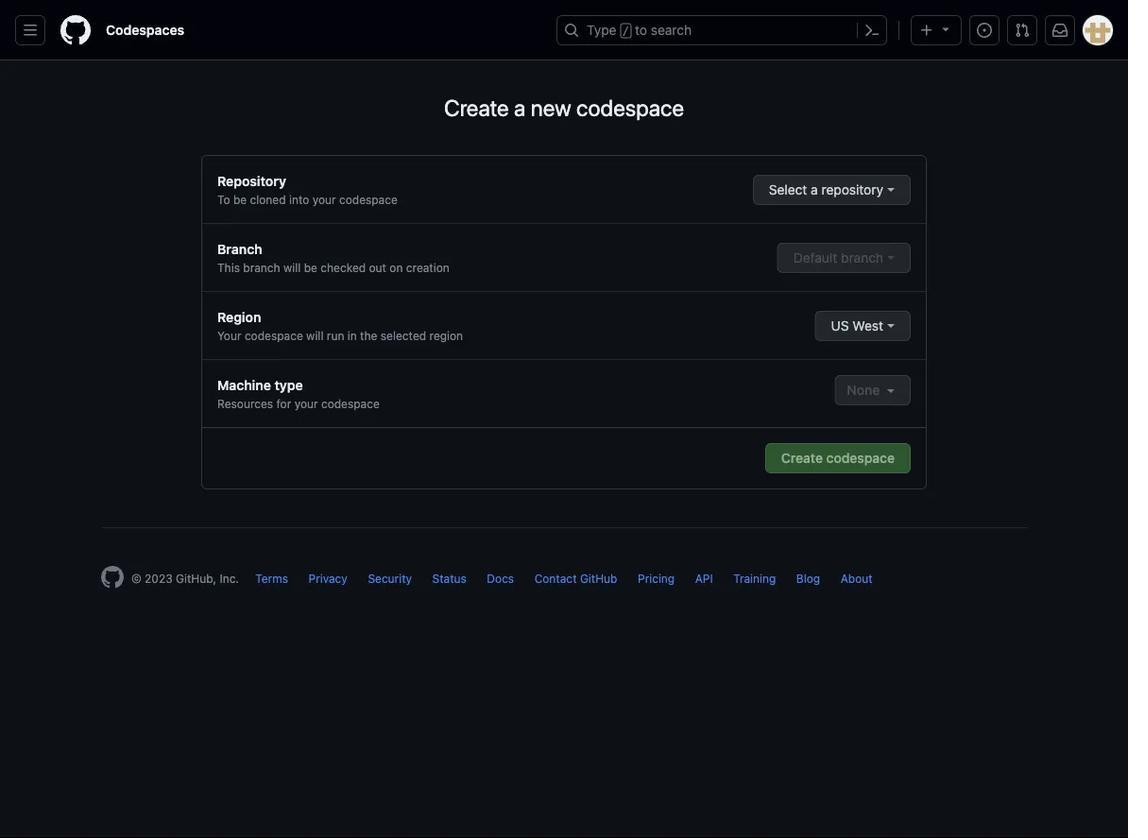 Task type: describe. For each thing, give the bounding box(es) containing it.
privacy link
[[309, 572, 348, 585]]

codespaces
[[106, 22, 184, 38]]

us west
[[832, 318, 884, 334]]

github
[[580, 572, 618, 585]]

docs
[[487, 572, 514, 585]]

status
[[433, 572, 467, 585]]

2023
[[145, 572, 173, 585]]

select a repository button
[[753, 175, 911, 205]]

1 horizontal spatial triangle down image
[[939, 21, 954, 36]]

create codespace
[[782, 450, 895, 466]]

new
[[531, 95, 572, 121]]

pricing link
[[638, 572, 675, 585]]

branch this branch will be checked out on creation
[[217, 241, 450, 274]]

out
[[369, 261, 387, 274]]

us
[[832, 318, 850, 334]]

type
[[587, 22, 617, 38]]

create for create a new codespace
[[444, 95, 509, 121]]

be inside repository to be cloned into your codespace
[[233, 193, 247, 206]]

for
[[277, 397, 291, 410]]

api link
[[696, 572, 713, 585]]

repository to be cloned into your codespace
[[217, 173, 398, 206]]

training
[[734, 572, 776, 585]]

none
[[848, 382, 884, 398]]

search
[[651, 22, 692, 38]]

region
[[217, 309, 261, 325]]

issue opened image
[[978, 23, 993, 38]]

us west button
[[816, 311, 911, 341]]

about link
[[841, 572, 873, 585]]

default branch
[[794, 250, 884, 266]]

in
[[348, 329, 357, 342]]

branch inside default branch "button"
[[841, 250, 884, 266]]

a for create
[[514, 95, 526, 121]]

pricing
[[638, 572, 675, 585]]

blog link
[[797, 572, 821, 585]]

region
[[430, 329, 463, 342]]

© 2023 github, inc.
[[131, 572, 239, 585]]

your inside repository to be cloned into your codespace
[[313, 193, 336, 206]]

creation
[[406, 261, 450, 274]]

repository
[[217, 173, 286, 189]]

a for select
[[811, 182, 818, 198]]

select
[[769, 182, 808, 198]]

codespace down /
[[577, 95, 685, 121]]

create for create codespace
[[782, 450, 823, 466]]

branch inside branch this branch will be checked out on creation
[[243, 261, 280, 274]]

selected
[[381, 329, 426, 342]]

homepage image
[[61, 15, 91, 45]]

create a new codespace
[[444, 95, 685, 121]]

this
[[217, 261, 240, 274]]

be inside branch this branch will be checked out on creation
[[304, 261, 318, 274]]

contact github link
[[535, 572, 618, 585]]

run
[[327, 329, 344, 342]]

privacy
[[309, 572, 348, 585]]

security
[[368, 572, 412, 585]]



Task type: vqa. For each thing, say whether or not it's contained in the screenshot.
06-text-generation-apps 5 DAYS AGO
no



Task type: locate. For each thing, give the bounding box(es) containing it.
be
[[233, 193, 247, 206], [304, 261, 318, 274]]

1 horizontal spatial branch
[[841, 250, 884, 266]]

contact github
[[535, 572, 618, 585]]

branch down the branch
[[243, 261, 280, 274]]

west
[[853, 318, 884, 334]]

0 vertical spatial your
[[313, 193, 336, 206]]

training link
[[734, 572, 776, 585]]

codespace up branch this branch will be checked out on creation
[[339, 193, 398, 206]]

your
[[313, 193, 336, 206], [295, 397, 318, 410]]

machine type resources for your codespace
[[217, 377, 380, 410]]

be left the checked
[[304, 261, 318, 274]]

0 horizontal spatial a
[[514, 95, 526, 121]]

inc.
[[220, 572, 239, 585]]

your inside machine type resources for your codespace
[[295, 397, 318, 410]]

to
[[635, 22, 648, 38]]

into
[[289, 193, 309, 206]]

codespace down none
[[827, 450, 895, 466]]

0 horizontal spatial branch
[[243, 261, 280, 274]]

type / to search
[[587, 22, 692, 38]]

1 horizontal spatial will
[[306, 329, 324, 342]]

1 vertical spatial will
[[306, 329, 324, 342]]

codespace down 'region'
[[245, 329, 303, 342]]

1 vertical spatial create
[[782, 450, 823, 466]]

0 vertical spatial create
[[444, 95, 509, 121]]

docs link
[[487, 572, 514, 585]]

plus image
[[920, 23, 935, 38]]

1 horizontal spatial be
[[304, 261, 318, 274]]

codespace inside region your codespace will run in the selected region
[[245, 329, 303, 342]]

none button
[[835, 375, 911, 406]]

branch
[[841, 250, 884, 266], [243, 261, 280, 274]]

repository
[[822, 182, 884, 198]]

checked
[[321, 261, 366, 274]]

0 horizontal spatial be
[[233, 193, 247, 206]]

1 vertical spatial triangle down image
[[884, 383, 899, 398]]

cloned
[[250, 193, 286, 206]]

a
[[514, 95, 526, 121], [811, 182, 818, 198]]

codespace inside create codespace button
[[827, 450, 895, 466]]

type
[[275, 377, 303, 393]]

0 vertical spatial triangle down image
[[939, 21, 954, 36]]

codespace inside machine type resources for your codespace
[[321, 397, 380, 410]]

a inside popup button
[[811, 182, 818, 198]]

will left run at top
[[306, 329, 324, 342]]

default
[[794, 250, 838, 266]]

codespaces link
[[98, 15, 192, 45]]

select a repository
[[769, 182, 884, 198]]

will for region
[[306, 329, 324, 342]]

notifications image
[[1053, 23, 1068, 38]]

triangle down image
[[939, 21, 954, 36], [884, 383, 899, 398]]

0 vertical spatial will
[[284, 261, 301, 274]]

your right into
[[313, 193, 336, 206]]

your
[[217, 329, 242, 342]]

©
[[131, 572, 142, 585]]

the
[[360, 329, 378, 342]]

create inside button
[[782, 450, 823, 466]]

triangle down image inside none button
[[884, 383, 899, 398]]

branch
[[217, 241, 263, 257]]

1 vertical spatial your
[[295, 397, 318, 410]]

command palette image
[[865, 23, 880, 38]]

triangle down image right plus icon
[[939, 21, 954, 36]]

contact
[[535, 572, 577, 585]]

be right to
[[233, 193, 247, 206]]

your right for
[[295, 397, 318, 410]]

region your codespace will run in the selected region
[[217, 309, 463, 342]]

will for branch
[[284, 261, 301, 274]]

to
[[217, 193, 230, 206]]

will left the checked
[[284, 261, 301, 274]]

1 vertical spatial be
[[304, 261, 318, 274]]

triangle down image down west
[[884, 383, 899, 398]]

will inside branch this branch will be checked out on creation
[[284, 261, 301, 274]]

1 horizontal spatial a
[[811, 182, 818, 198]]

create codespace button
[[766, 443, 911, 474]]

about
[[841, 572, 873, 585]]

0 vertical spatial a
[[514, 95, 526, 121]]

terms link
[[256, 572, 288, 585]]

default branch button
[[778, 243, 911, 273]]

resources
[[217, 397, 273, 410]]

a right select
[[811, 182, 818, 198]]

1 horizontal spatial create
[[782, 450, 823, 466]]

0 horizontal spatial triangle down image
[[884, 383, 899, 398]]

0 horizontal spatial create
[[444, 95, 509, 121]]

1 vertical spatial a
[[811, 182, 818, 198]]

will
[[284, 261, 301, 274], [306, 329, 324, 342]]

github,
[[176, 572, 217, 585]]

0 vertical spatial be
[[233, 193, 247, 206]]

on
[[390, 261, 403, 274]]

0 horizontal spatial will
[[284, 261, 301, 274]]

will inside region your codespace will run in the selected region
[[306, 329, 324, 342]]

status link
[[433, 572, 467, 585]]

homepage image
[[101, 566, 124, 589]]

branch right default
[[841, 250, 884, 266]]

api
[[696, 572, 713, 585]]

security link
[[368, 572, 412, 585]]

blog
[[797, 572, 821, 585]]

codespace right for
[[321, 397, 380, 410]]

a left new
[[514, 95, 526, 121]]

terms
[[256, 572, 288, 585]]

create
[[444, 95, 509, 121], [782, 450, 823, 466]]

codespace inside repository to be cloned into your codespace
[[339, 193, 398, 206]]

machine
[[217, 377, 271, 393]]

codespace
[[577, 95, 685, 121], [339, 193, 398, 206], [245, 329, 303, 342], [321, 397, 380, 410], [827, 450, 895, 466]]

git pull request image
[[1015, 23, 1030, 38]]

/
[[623, 25, 630, 38]]



